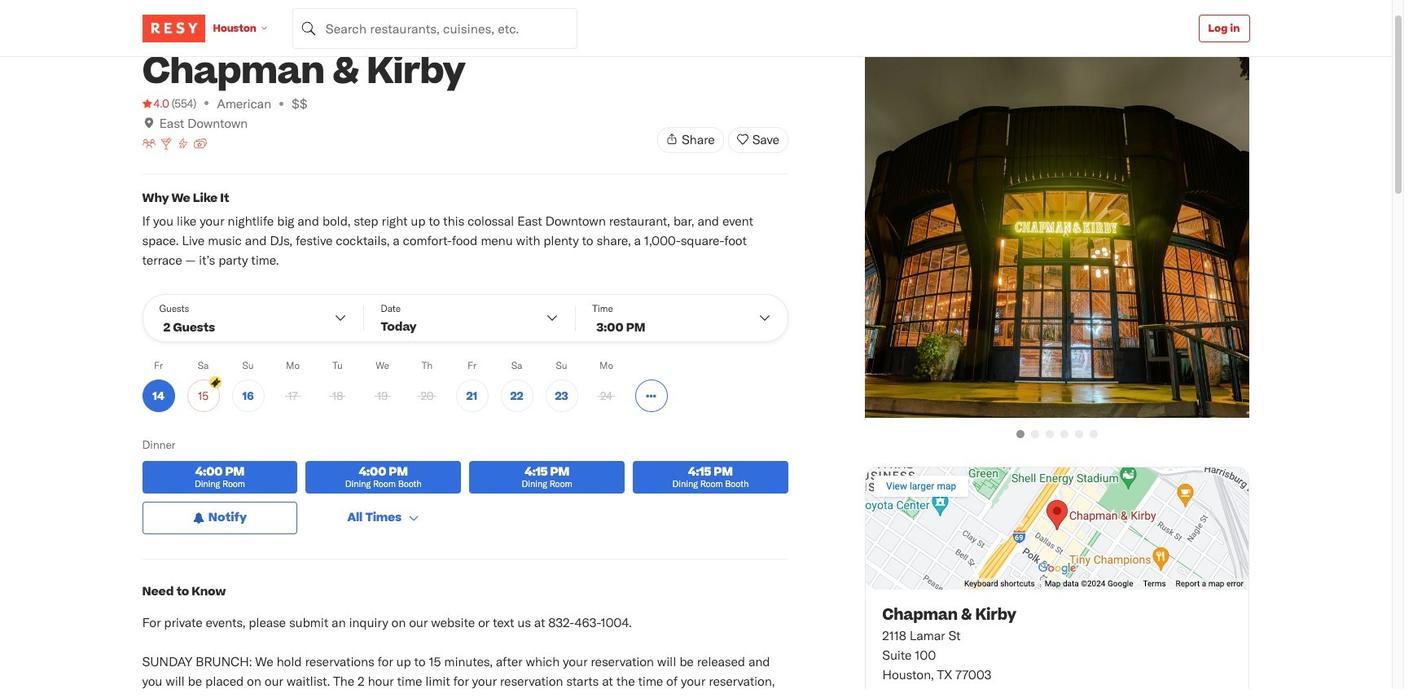 Task type: describe. For each thing, give the bounding box(es) containing it.
Search restaurants, cuisines, etc. text field
[[292, 8, 578, 48]]

june 15, 2024. has event. image
[[209, 376, 221, 389]]



Task type: locate. For each thing, give the bounding box(es) containing it.
None field
[[292, 8, 578, 48]]

4.0 out of 5 stars image
[[142, 95, 169, 112]]



Task type: vqa. For each thing, say whether or not it's contained in the screenshot.
4.8 out of 5 stars image
no



